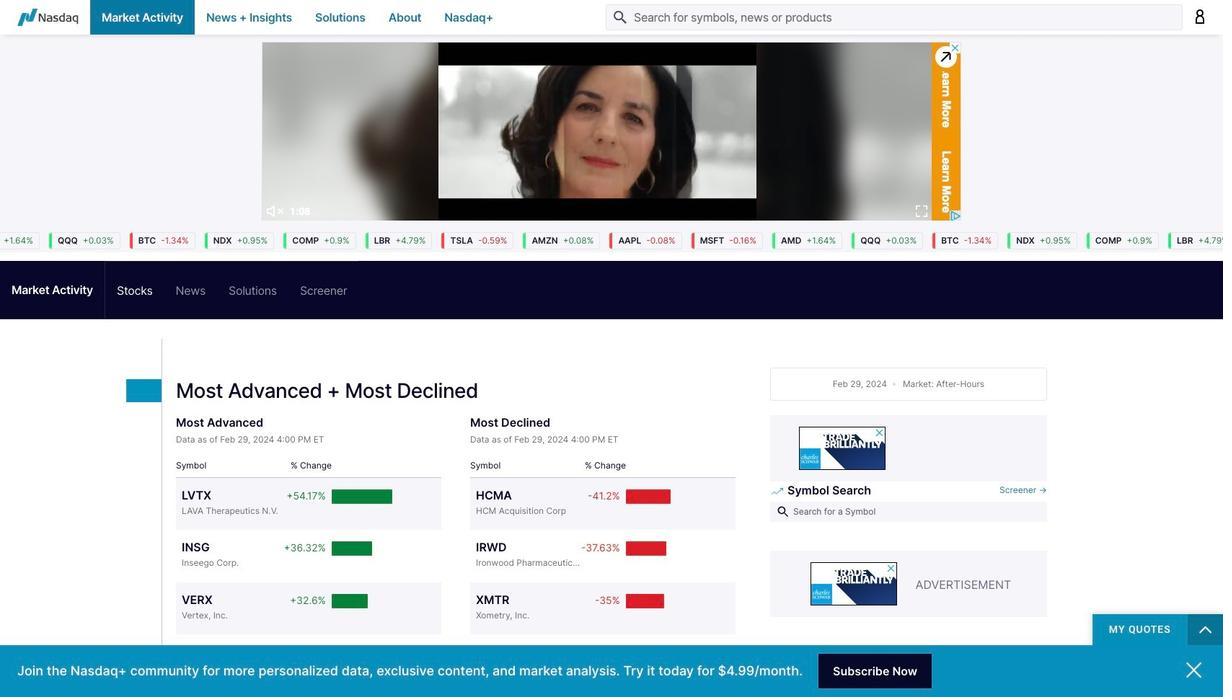 Task type: locate. For each thing, give the bounding box(es) containing it.
article
[[0, 221, 1224, 698]]

None search field
[[771, 482, 1048, 528]]

advertisement element
[[262, 42, 962, 222], [800, 427, 886, 470], [811, 563, 898, 606], [801, 647, 1017, 698]]

account login - click to log into your account image
[[1195, 9, 1206, 24]]

Search Button - Click to open the Search Overlay Modal Box text field
[[606, 4, 1183, 30]]

primary navigation navigation
[[0, 0, 1224, 35]]



Task type: describe. For each thing, give the bounding box(es) containing it.
Search for a Symbol text field
[[771, 502, 1048, 522]]

click to dismiss this message and remain on nasdaq.com image
[[1187, 663, 1202, 679]]

click to search image
[[776, 505, 791, 520]]

homepage logo url - navigate back to the homepage image
[[17, 9, 79, 26]]



